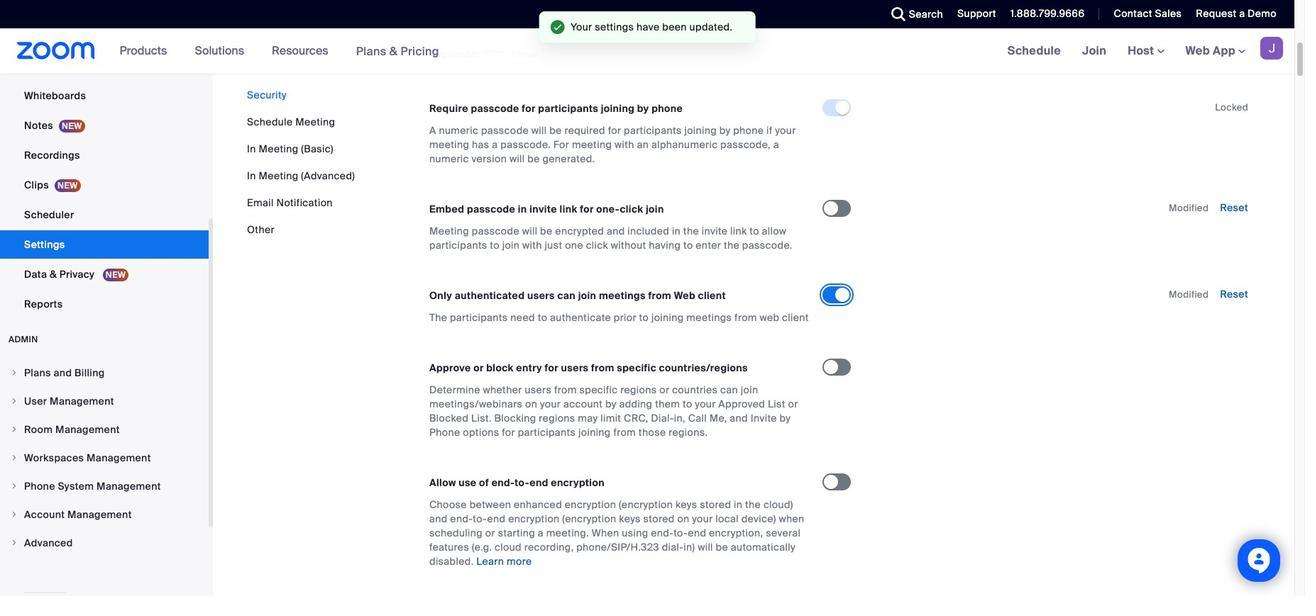 Task type: vqa. For each thing, say whether or not it's contained in the screenshot.
left can
yes



Task type: locate. For each thing, give the bounding box(es) containing it.
in up email at the top of page
[[247, 170, 256, 182]]

schedule down security
[[247, 116, 293, 128]]

right image left room
[[10, 426, 18, 434]]

me,
[[709, 412, 727, 425]]

reset
[[1220, 202, 1248, 214], [1220, 288, 1248, 301]]

can up authenticate
[[557, 290, 576, 302]]

data
[[24, 268, 47, 281]]

side navigation navigation
[[0, 0, 213, 597]]

all personal meeting id (pmi) meetings that users can join via client, or room systems will be passcode-protected.
[[429, 4, 798, 31]]

right image inside user management menu item
[[10, 397, 18, 406]]

banner containing products
[[0, 28, 1294, 75]]

passcode inside meeting passcode will be encrypted and included in the invite link to allow participants to join with just one click without having to enter the passcode.
[[472, 225, 519, 238]]

the
[[429, 312, 447, 324]]

users down entry
[[525, 384, 552, 397]]

scheduler link
[[0, 201, 209, 229]]

0 vertical spatial web
[[1186, 43, 1210, 58]]

right image left workspaces
[[10, 454, 18, 463]]

phone up the account
[[24, 480, 55, 493]]

plans inside menu item
[[24, 367, 51, 380]]

2 in from the top
[[247, 170, 256, 182]]

enhanced
[[514, 499, 562, 512]]

1 horizontal spatial on
[[677, 513, 690, 526]]

join left via
[[691, 4, 709, 16]]

1 horizontal spatial web
[[1186, 43, 1210, 58]]

2 vertical spatial in
[[734, 499, 743, 512]]

end- up dial- on the right
[[651, 527, 674, 540]]

stored up the local
[[700, 499, 731, 512]]

click down encrypted at the left of page
[[586, 239, 608, 252]]

keys
[[676, 499, 697, 512], [619, 513, 641, 526]]

1 reset from the top
[[1220, 202, 1248, 214]]

join link
[[1072, 28, 1117, 74]]

1 vertical spatial invite
[[702, 225, 728, 238]]

0 vertical spatial specific
[[617, 362, 656, 375]]

2 vertical spatial can
[[720, 384, 738, 397]]

0 vertical spatial click
[[620, 203, 643, 216]]

advanced menu item
[[0, 530, 209, 557]]

passcode. inside meeting passcode will be encrypted and included in the invite link to allow participants to join with just one click without having to enter the passcode.
[[742, 239, 793, 252]]

can inside 'determine whether users from specific regions or countries can join meetings/webinars on your account by adding them to your approved list or blocked list. blocking regions may limit crc, dial-in, call me, and invite by phone options for participants joining from those regions.'
[[720, 384, 738, 397]]

1 vertical spatial right image
[[10, 511, 18, 519]]

and
[[607, 225, 625, 238], [54, 367, 72, 380], [730, 412, 748, 425], [429, 513, 448, 526]]

2 right image from the top
[[10, 397, 18, 406]]

scheduling
[[429, 527, 483, 540]]

have
[[637, 21, 660, 33]]

for inside the a numeric passcode will be required for participants joining by phone if your meeting has a passcode. for meeting with an alphanumeric passcode, a numeric version will be generated.
[[608, 124, 621, 137]]

2 vertical spatial right image
[[10, 539, 18, 548]]

when
[[779, 513, 804, 526]]

0 vertical spatial &
[[389, 44, 398, 59]]

meeting for schedule meeting
[[295, 116, 335, 128]]

1 vertical spatial plans
[[24, 367, 51, 380]]

management up advanced menu item
[[67, 509, 132, 522]]

passcode. down allow
[[742, 239, 793, 252]]

0 horizontal spatial the
[[683, 225, 699, 238]]

0 horizontal spatial schedule
[[247, 116, 293, 128]]

determine
[[429, 384, 480, 397]]

whether
[[483, 384, 522, 397]]

2 vertical spatial end-
[[651, 527, 674, 540]]

systems
[[429, 18, 470, 31]]

join left just
[[502, 239, 520, 252]]

plans & pricing
[[356, 44, 439, 59]]

passcode,
[[720, 139, 771, 151]]

user management
[[24, 395, 114, 408]]

end-
[[492, 477, 515, 490], [450, 513, 473, 526], [651, 527, 674, 540]]

1 vertical spatial can
[[557, 290, 576, 302]]

join
[[691, 4, 709, 16], [646, 203, 664, 216], [502, 239, 520, 252], [578, 290, 596, 302], [741, 384, 758, 397]]

0 horizontal spatial phone
[[652, 102, 683, 115]]

protected.
[[557, 18, 608, 31]]

end up enhanced in the left bottom of the page
[[530, 477, 548, 490]]

web
[[1186, 43, 1210, 58], [674, 290, 695, 302]]

passcode for in
[[467, 203, 515, 216]]

and inside choose between enhanced encryption (encryption keys stored in the cloud) and end-to-end encryption (encryption keys stored on your local device) when scheduling or starting a meeting. when using end-to-end encryption, several features (e.g. cloud recording, phone/sip/h.323 dial-in) will be automatically disabled.
[[429, 513, 448, 526]]

1 horizontal spatial invite
[[702, 225, 728, 238]]

in
[[247, 143, 256, 155], [247, 170, 256, 182]]

0 horizontal spatial passcode.
[[501, 139, 551, 151]]

in
[[518, 203, 527, 216], [672, 225, 681, 238], [734, 499, 743, 512]]

support link
[[947, 0, 1000, 28], [957, 7, 996, 20]]

a up recording,
[[538, 527, 544, 540]]

starting
[[498, 527, 535, 540]]

participants inside 'determine whether users from specific regions or countries can join meetings/webinars on your account by adding them to your approved list or blocked list. blocking regions may limit crc, dial-in, call me, and invite by phone options for participants joining from those regions.'
[[518, 427, 576, 439]]

1 meeting from the left
[[429, 139, 469, 151]]

to down countries
[[683, 398, 692, 411]]

meeting
[[429, 139, 469, 151], [572, 139, 612, 151]]

having
[[649, 239, 681, 252]]

participants
[[538, 102, 598, 115], [624, 124, 682, 137], [429, 239, 487, 252], [450, 312, 508, 324], [518, 427, 576, 439]]

right image left the advanced
[[10, 539, 18, 548]]

admin
[[9, 334, 38, 346]]

show button
[[511, 49, 537, 61]]

for right entry
[[545, 362, 559, 375]]

0 vertical spatial meetings
[[572, 4, 617, 16]]

1 vertical spatial on
[[677, 513, 690, 526]]

meeting for in meeting (advanced)
[[259, 170, 298, 182]]

can
[[671, 4, 689, 16], [557, 290, 576, 302], [720, 384, 738, 397]]

in inside choose between enhanced encryption (encryption keys stored in the cloud) and end-to-end encryption (encryption keys stored on your local device) when scheduling or starting a meeting. when using end-to-end encryption, several features (e.g. cloud recording, phone/sip/h.323 dial-in) will be automatically disabled.
[[734, 499, 743, 512]]

on up blocking
[[525, 398, 537, 411]]

1 vertical spatial specific
[[579, 384, 618, 397]]

approve
[[429, 362, 471, 375]]

blocking
[[494, 412, 536, 425]]

meeting
[[489, 4, 529, 16], [295, 116, 335, 128], [259, 143, 298, 155], [259, 170, 298, 182], [429, 225, 469, 238]]

meetings up prior in the bottom left of the page
[[599, 290, 646, 302]]

0 vertical spatial phone
[[429, 427, 460, 439]]

joining up the a numeric passcode will be required for participants joining by phone if your meeting has a passcode. for meeting with an alphanumeric passcode, a numeric version will be generated.
[[601, 102, 635, 115]]

can inside all personal meeting id (pmi) meetings that users can join via client, or room systems will be passcode-protected.
[[671, 4, 689, 16]]

1 vertical spatial with
[[522, 239, 542, 252]]

& inside product information navigation
[[389, 44, 398, 59]]

meeting down a
[[429, 139, 469, 151]]

passcode: ****** show
[[429, 48, 537, 61]]

meetings inside all personal meeting id (pmi) meetings that users can join via client, or room systems will be passcode-protected.
[[572, 4, 617, 16]]

can for via
[[671, 4, 689, 16]]

the up enter
[[683, 225, 699, 238]]

& for pricing
[[389, 44, 398, 59]]

1 vertical spatial &
[[50, 268, 57, 281]]

meetings up countries/regions
[[686, 312, 732, 324]]

countries/regions
[[659, 362, 748, 375]]

personal inside menu
[[24, 60, 67, 72]]

0 horizontal spatial stored
[[643, 513, 675, 526]]

management up workspaces management
[[55, 424, 120, 436]]

1 horizontal spatial keys
[[676, 499, 697, 512]]

2 horizontal spatial in
[[734, 499, 743, 512]]

been
[[662, 21, 687, 33]]

web app
[[1186, 43, 1236, 58]]

your inside choose between enhanced encryption (encryption keys stored in the cloud) and end-to-end encryption (encryption keys stored on your local device) when scheduling or starting a meeting. when using end-to-end encryption, several features (e.g. cloud recording, phone/sip/h.323 dial-in) will be automatically disabled.
[[692, 513, 713, 526]]

click
[[620, 203, 643, 216], [586, 239, 608, 252]]

end- up scheduling on the left bottom
[[450, 513, 473, 526]]

client,
[[728, 4, 757, 16]]

passcode for will
[[472, 225, 519, 238]]

right image for phone system management
[[10, 483, 18, 491]]

with left the an at the left top of page
[[615, 139, 634, 151]]

specific inside 'determine whether users from specific regions or countries can join meetings/webinars on your account by adding them to your approved list or blocked list. blocking regions may limit crc, dial-in, call me, and invite by phone options for participants joining from those regions.'
[[579, 384, 618, 397]]

your up call
[[695, 398, 716, 411]]

& right data
[[50, 268, 57, 281]]

link inside meeting passcode will be encrypted and included in the invite link to allow participants to join with just one click without having to enter the passcode.
[[730, 225, 747, 238]]

link up encrypted at the left of page
[[560, 203, 577, 216]]

1 vertical spatial modified
[[1169, 289, 1209, 301]]

meeting down 'required'
[[572, 139, 612, 151]]

phone up passcode,
[[733, 124, 764, 137]]

1 horizontal spatial with
[[615, 139, 634, 151]]

1 horizontal spatial click
[[620, 203, 643, 216]]

0 vertical spatial end
[[530, 477, 548, 490]]

allow
[[762, 225, 787, 238]]

will inside choose between enhanced encryption (encryption keys stored in the cloud) and end-to-end encryption (encryption keys stored on your local device) when scheduling or starting a meeting. when using end-to-end encryption, several features (e.g. cloud recording, phone/sip/h.323 dial-in) will be automatically disabled.
[[698, 542, 713, 554]]

end
[[530, 477, 548, 490], [487, 513, 506, 526], [688, 527, 706, 540]]

reports
[[24, 298, 63, 311]]

management up phone system management menu item
[[87, 452, 151, 465]]

personal inside all personal meeting id (pmi) meetings that users can join via client, or room systems will be passcode-protected.
[[444, 4, 487, 16]]

management for account management
[[67, 509, 132, 522]]

1 vertical spatial phone
[[733, 124, 764, 137]]

0 vertical spatial encryption
[[551, 477, 605, 490]]

meeting down 'embed'
[[429, 225, 469, 238]]

devices
[[70, 60, 109, 72]]

0 horizontal spatial plans
[[24, 367, 51, 380]]

1 right image from the top
[[10, 426, 18, 434]]

and inside meeting passcode will be encrypted and included in the invite link to allow participants to join with just one click without having to enter the passcode.
[[607, 225, 625, 238]]

2 reset button from the top
[[1220, 288, 1248, 301]]

and down choose
[[429, 513, 448, 526]]

3 right image from the top
[[10, 539, 18, 548]]

joining right prior in the bottom left of the page
[[651, 312, 684, 324]]

require
[[429, 102, 468, 115]]

management for user management
[[50, 395, 114, 408]]

meeting up the email notification
[[259, 170, 298, 182]]

banner
[[0, 28, 1294, 75]]

0 vertical spatial (encryption
[[619, 499, 673, 512]]

client right web
[[782, 312, 809, 324]]

prior
[[614, 312, 637, 324]]

0 vertical spatial right image
[[10, 426, 18, 434]]

1 modified from the top
[[1169, 202, 1209, 214]]

0 vertical spatial reset
[[1220, 202, 1248, 214]]

0 horizontal spatial to-
[[473, 513, 487, 526]]

right image left the account
[[10, 511, 18, 519]]

2 vertical spatial the
[[745, 499, 761, 512]]

reset button for meeting passcode will be encrypted and included in the invite link to allow participants to join with just one click without having to enter the passcode.
[[1220, 202, 1248, 214]]

0 vertical spatial end-
[[492, 477, 515, 490]]

scheduler
[[24, 209, 74, 221]]

join up approved
[[741, 384, 758, 397]]

your inside the a numeric passcode will be required for participants joining by phone if your meeting has a passcode. for meeting with an alphanumeric passcode, a numeric version will be generated.
[[775, 124, 796, 137]]

1 vertical spatial end
[[487, 513, 506, 526]]

1 vertical spatial (encryption
[[562, 513, 616, 526]]

1 in from the top
[[247, 143, 256, 155]]

0 vertical spatial plans
[[356, 44, 386, 59]]

0 vertical spatial the
[[683, 225, 699, 238]]

1 horizontal spatial end-
[[492, 477, 515, 490]]

to- up enhanced in the left bottom of the page
[[515, 477, 530, 490]]

0 vertical spatial in
[[518, 203, 527, 216]]

schedule
[[1008, 43, 1061, 58], [247, 116, 293, 128]]

plans inside product information navigation
[[356, 44, 386, 59]]

meeting for in meeting (basic)
[[259, 143, 298, 155]]

passcode.
[[501, 139, 551, 151], [742, 239, 793, 252]]

1 horizontal spatial to-
[[515, 477, 530, 490]]

1 vertical spatial reset
[[1220, 288, 1248, 301]]

room management menu item
[[0, 417, 209, 444]]

menu bar
[[247, 88, 355, 237]]

list.
[[471, 412, 492, 425]]

plans left pricing
[[356, 44, 386, 59]]

1 vertical spatial schedule
[[247, 116, 293, 128]]

&
[[389, 44, 398, 59], [50, 268, 57, 281]]

1 horizontal spatial phone
[[733, 124, 764, 137]]

web inside meetings navigation
[[1186, 43, 1210, 58]]

with inside the a numeric passcode will be required for participants joining by phone if your meeting has a passcode. for meeting with an alphanumeric passcode, a numeric version will be generated.
[[615, 139, 634, 151]]

1 horizontal spatial personal
[[444, 4, 487, 16]]

2 modified from the top
[[1169, 289, 1209, 301]]

meetings
[[572, 4, 617, 16], [599, 290, 646, 302], [686, 312, 732, 324]]

right image inside plans and billing menu item
[[10, 369, 18, 378]]

settings
[[24, 238, 65, 251]]

can up approved
[[720, 384, 738, 397]]

4 right image from the top
[[10, 483, 18, 491]]

joining
[[601, 102, 635, 115], [684, 124, 717, 137], [651, 312, 684, 324], [578, 427, 611, 439]]

joining down may
[[578, 427, 611, 439]]

updated.
[[690, 21, 733, 33]]

with left just
[[522, 239, 542, 252]]

stored up using
[[643, 513, 675, 526]]

without
[[611, 239, 646, 252]]

schedule down 1.888.799.9666
[[1008, 43, 1061, 58]]

2 reset from the top
[[1220, 288, 1248, 301]]

the
[[683, 225, 699, 238], [724, 239, 740, 252], [745, 499, 761, 512]]

right image inside phone system management menu item
[[10, 483, 18, 491]]

right image inside advanced menu item
[[10, 539, 18, 548]]

1 vertical spatial phone
[[24, 480, 55, 493]]

1 vertical spatial passcode.
[[742, 239, 793, 252]]

0 vertical spatial reset button
[[1220, 202, 1248, 214]]

2 horizontal spatial to-
[[674, 527, 688, 540]]

1 reset button from the top
[[1220, 202, 1248, 214]]

meetings up protected.
[[572, 4, 617, 16]]

will right 'in)'
[[698, 542, 713, 554]]

& left pricing
[[389, 44, 398, 59]]

participants down authenticated
[[450, 312, 508, 324]]

or
[[760, 4, 770, 16], [474, 362, 484, 375], [659, 384, 669, 397], [788, 398, 798, 411], [485, 527, 495, 540]]

in for in meeting (basic)
[[247, 143, 256, 155]]

user management menu item
[[0, 388, 209, 415]]

by inside the a numeric passcode will be required for participants joining by phone if your meeting has a passcode. for meeting with an alphanumeric passcode, a numeric version will be generated.
[[719, 124, 731, 137]]

1 horizontal spatial in
[[672, 225, 681, 238]]

will down embed passcode in invite link for one-click join
[[522, 225, 538, 238]]

a inside choose between enhanced encryption (encryption keys stored in the cloud) and end-to-end encryption (encryption keys stored on your local device) when scheduling or starting a meeting. when using end-to-end encryption, several features (e.g. cloud recording, phone/sip/h.323 dial-in) will be automatically disabled.
[[538, 527, 544, 540]]

end- right of on the bottom left of page
[[492, 477, 515, 490]]

0 vertical spatial passcode.
[[501, 139, 551, 151]]

to
[[750, 225, 759, 238], [490, 239, 500, 252], [683, 239, 693, 252], [538, 312, 547, 324], [639, 312, 649, 324], [683, 398, 692, 411]]

users up need
[[527, 290, 555, 302]]

will inside all personal meeting id (pmi) meetings that users can join via client, or room systems will be passcode-protected.
[[472, 18, 488, 31]]

1 horizontal spatial end
[[530, 477, 548, 490]]

in for in meeting (advanced)
[[247, 170, 256, 182]]

admin menu menu
[[0, 360, 209, 559]]

schedule inside meetings navigation
[[1008, 43, 1061, 58]]

plans and billing
[[24, 367, 105, 380]]

passcode. inside the a numeric passcode will be required for participants joining by phone if your meeting has a passcode. for meeting with an alphanumeric passcode, a numeric version will be generated.
[[501, 139, 551, 151]]

2 vertical spatial to-
[[674, 527, 688, 540]]

countries
[[672, 384, 718, 397]]

keys up using
[[619, 513, 641, 526]]

user
[[24, 395, 47, 408]]

the right enter
[[724, 239, 740, 252]]

1 horizontal spatial plans
[[356, 44, 386, 59]]

to left allow
[[750, 225, 759, 238]]

right image
[[10, 369, 18, 378], [10, 397, 18, 406], [10, 454, 18, 463], [10, 483, 18, 491]]

right image inside account management menu item
[[10, 511, 18, 519]]

encryption
[[551, 477, 605, 490], [565, 499, 616, 512], [508, 513, 560, 526]]

0 horizontal spatial on
[[525, 398, 537, 411]]

host button
[[1128, 43, 1164, 58]]

will right systems
[[472, 18, 488, 31]]

join inside 'determine whether users from specific regions or countries can join meetings/webinars on your account by adding them to your approved list or blocked list. blocking regions may limit crc, dial-in, call me, and invite by phone options for participants joining from those regions.'
[[741, 384, 758, 397]]

0 vertical spatial in
[[247, 143, 256, 155]]

personal up whiteboards
[[24, 60, 67, 72]]

regions down account
[[539, 412, 575, 425]]

management down billing
[[50, 395, 114, 408]]

notes link
[[0, 111, 209, 140]]

client
[[698, 290, 726, 302], [782, 312, 809, 324]]

right image for plans and billing
[[10, 369, 18, 378]]

in for one-
[[672, 225, 681, 238]]

can up "been"
[[671, 4, 689, 16]]

plans up user
[[24, 367, 51, 380]]

0 horizontal spatial with
[[522, 239, 542, 252]]

right image
[[10, 426, 18, 434], [10, 511, 18, 519], [10, 539, 18, 548]]

1.888.799.9666 button up schedule link
[[1010, 7, 1085, 20]]

(encryption
[[619, 499, 673, 512], [562, 513, 616, 526]]

right image inside room management menu item
[[10, 426, 18, 434]]

account management menu item
[[0, 502, 209, 529]]

users inside 'determine whether users from specific regions or countries can join meetings/webinars on your account by adding them to your approved list or blocked list. blocking regions may limit crc, dial-in, call me, and invite by phone options for participants joining from those regions.'
[[525, 384, 552, 397]]

other
[[247, 224, 275, 236]]

reset for meeting passcode will be encrypted and included in the invite link to allow participants to join with just one click without having to enter the passcode.
[[1220, 202, 1248, 214]]

a
[[1239, 7, 1245, 20], [492, 139, 498, 151], [773, 139, 779, 151], [538, 527, 544, 540]]

0 vertical spatial stored
[[700, 499, 731, 512]]

joining up alphanumeric
[[684, 124, 717, 137]]

in meeting (advanced)
[[247, 170, 355, 182]]

& inside personal menu menu
[[50, 268, 57, 281]]

or left room
[[760, 4, 770, 16]]

0 horizontal spatial regions
[[539, 412, 575, 425]]

participants inside the a numeric passcode will be required for participants joining by phone if your meeting has a passcode. for meeting with an alphanumeric passcode, a numeric version will be generated.
[[624, 124, 682, 137]]

1 horizontal spatial meeting
[[572, 139, 612, 151]]

participants inside meeting passcode will be encrypted and included in the invite link to allow participants to join with just one click without having to enter the passcode.
[[429, 239, 487, 252]]

plans & pricing link
[[356, 44, 439, 59], [356, 44, 439, 59]]

1 horizontal spatial schedule
[[1008, 43, 1061, 58]]

0 vertical spatial phone
[[652, 102, 683, 115]]

0 horizontal spatial end
[[487, 513, 506, 526]]

(e.g.
[[472, 542, 492, 554]]

schedule for schedule meeting
[[247, 116, 293, 128]]

for right 'required'
[[608, 124, 621, 137]]

right image inside 'workspaces management' menu item
[[10, 454, 18, 463]]

1 horizontal spatial passcode.
[[742, 239, 793, 252]]

join inside all personal meeting id (pmi) meetings that users can join via client, or room systems will be passcode-protected.
[[691, 4, 709, 16]]

meeting up passcode-
[[489, 4, 529, 16]]

0 horizontal spatial web
[[674, 290, 695, 302]]

plans and billing menu item
[[0, 360, 209, 387]]

3 right image from the top
[[10, 454, 18, 463]]

0 vertical spatial can
[[671, 4, 689, 16]]

a right passcode,
[[773, 139, 779, 151]]

personal up systems
[[444, 4, 487, 16]]

included
[[628, 225, 669, 238]]

your left the local
[[692, 513, 713, 526]]

invite
[[751, 412, 777, 425]]

the inside choose between enhanced encryption (encryption keys stored in the cloud) and end-to-end encryption (encryption keys stored on your local device) when scheduling or starting a meeting. when using end-to-end encryption, several features (e.g. cloud recording, phone/sip/h.323 dial-in) will be automatically disabled.
[[745, 499, 761, 512]]

on
[[525, 398, 537, 411], [677, 513, 690, 526]]

1 horizontal spatial can
[[671, 4, 689, 16]]

from
[[648, 290, 671, 302], [735, 312, 757, 324], [591, 362, 614, 375], [554, 384, 577, 397], [613, 427, 636, 439]]

to- up dial- on the right
[[674, 527, 688, 540]]

0 vertical spatial modified
[[1169, 202, 1209, 214]]

client down enter
[[698, 290, 726, 302]]

reports link
[[0, 290, 209, 319]]

and left billing
[[54, 367, 72, 380]]

right image left system
[[10, 483, 18, 491]]

encrypted
[[555, 225, 604, 238]]

1 vertical spatial in
[[247, 170, 256, 182]]

1 vertical spatial the
[[724, 239, 740, 252]]

1 vertical spatial stored
[[643, 513, 675, 526]]

data & privacy
[[24, 268, 97, 281]]

that
[[620, 4, 639, 16]]

0 vertical spatial on
[[525, 398, 537, 411]]

and up the without
[[607, 225, 625, 238]]

end up 'in)'
[[688, 527, 706, 540]]

personal menu menu
[[0, 0, 209, 320]]

by up the 'limit'
[[605, 398, 616, 411]]

right image for account
[[10, 511, 18, 519]]

meeting down the schedule meeting link
[[259, 143, 298, 155]]

personal devices
[[24, 60, 109, 72]]

right image down admin
[[10, 369, 18, 378]]

1 right image from the top
[[10, 369, 18, 378]]

those
[[639, 427, 666, 439]]

passcode-
[[505, 18, 558, 31]]

click inside meeting passcode will be encrypted and included in the invite link to allow participants to join with just one click without having to enter the passcode.
[[586, 239, 608, 252]]

0 horizontal spatial (encryption
[[562, 513, 616, 526]]

in inside meeting passcode will be encrypted and included in the invite link to allow participants to join with just one click without having to enter the passcode.
[[672, 225, 681, 238]]

the up device)
[[745, 499, 761, 512]]

to-
[[515, 477, 530, 490], [473, 513, 487, 526], [674, 527, 688, 540]]

meetings for from
[[599, 290, 646, 302]]

your
[[775, 124, 796, 137], [540, 398, 561, 411], [695, 398, 716, 411], [692, 513, 713, 526]]

be up ******
[[490, 18, 503, 31]]

2 right image from the top
[[10, 511, 18, 519]]

click up included
[[620, 203, 643, 216]]

0 vertical spatial with
[[615, 139, 634, 151]]

2 horizontal spatial can
[[720, 384, 738, 397]]

numeric down a
[[429, 153, 469, 165]]

1 horizontal spatial phone
[[429, 427, 460, 439]]

on inside 'determine whether users from specific regions or countries can join meetings/webinars on your account by adding them to your approved list or blocked list. blocking regions may limit crc, dial-in, call me, and invite by phone options for participants joining from those regions.'
[[525, 398, 537, 411]]

phone inside menu item
[[24, 480, 55, 493]]

0 horizontal spatial &
[[50, 268, 57, 281]]

end down between at the bottom left
[[487, 513, 506, 526]]

(encryption up using
[[619, 499, 673, 512]]

room management
[[24, 424, 120, 436]]



Task type: describe. For each thing, give the bounding box(es) containing it.
or up the them in the right of the page
[[659, 384, 669, 397]]

& for privacy
[[50, 268, 57, 281]]

(advanced)
[[301, 170, 355, 182]]

success image
[[551, 20, 565, 34]]

other link
[[247, 224, 275, 236]]

1 vertical spatial encryption
[[565, 499, 616, 512]]

recordings link
[[0, 141, 209, 170]]

(pmi)
[[545, 4, 569, 16]]

version
[[472, 153, 507, 165]]

resources
[[272, 43, 328, 58]]

room
[[773, 4, 798, 16]]

1 vertical spatial client
[[782, 312, 809, 324]]

management up account management menu item
[[97, 480, 161, 493]]

0 horizontal spatial client
[[698, 290, 726, 302]]

2 meeting from the left
[[572, 139, 612, 151]]

0 horizontal spatial link
[[560, 203, 577, 216]]

account
[[24, 509, 65, 522]]

phone inside the a numeric passcode will be required for participants joining by phone if your meeting has a passcode. for meeting with an alphanumeric passcode, a numeric version will be generated.
[[733, 124, 764, 137]]

or right the list
[[788, 398, 798, 411]]

right image for user management
[[10, 397, 18, 406]]

users inside all personal meeting id (pmi) meetings that users can join via client, or room systems will be passcode-protected.
[[642, 4, 668, 16]]

phone inside 'determine whether users from specific regions or countries can join meetings/webinars on your account by adding them to your approved list or blocked list. blocking regions may limit crc, dial-in, call me, and invite by phone options for participants joining from those regions.'
[[429, 427, 460, 439]]

call
[[688, 412, 707, 425]]

your
[[571, 21, 592, 33]]

or inside all personal meeting id (pmi) meetings that users can join via client, or room systems will be passcode-protected.
[[760, 4, 770, 16]]

right image for workspaces management
[[10, 454, 18, 463]]

meetings/webinars
[[429, 398, 523, 411]]

schedule link
[[997, 28, 1072, 74]]

learn
[[476, 556, 504, 569]]

just
[[545, 239, 562, 252]]

to left enter
[[683, 239, 693, 252]]

personal devices link
[[0, 52, 209, 80]]

your settings have been updated.
[[571, 21, 733, 33]]

id
[[532, 4, 542, 16]]

profile picture image
[[1260, 37, 1283, 60]]

users up account
[[561, 362, 589, 375]]

right image for room
[[10, 426, 18, 434]]

on inside choose between enhanced encryption (encryption keys stored in the cloud) and end-to-end encryption (encryption keys stored on your local device) when scheduling or starting a meeting. when using end-to-end encryption, several features (e.g. cloud recording, phone/sip/h.323 dial-in) will be automatically disabled.
[[677, 513, 690, 526]]

alphanumeric
[[651, 139, 718, 151]]

a numeric passcode will be required for participants joining by phone if your meeting has a passcode. for meeting with an alphanumeric passcode, a numeric version will be generated.
[[429, 124, 796, 165]]

choose between enhanced encryption (encryption keys stored in the cloud) and end-to-end encryption (encryption keys stored on your local device) when scheduling or starting a meeting. when using end-to-end encryption, several features (e.g. cloud recording, phone/sip/h.323 dial-in) will be automatically disabled.
[[429, 499, 804, 569]]

web app button
[[1186, 43, 1246, 58]]

be up the for
[[549, 124, 562, 137]]

passcode for for
[[471, 102, 519, 115]]

email notification link
[[247, 197, 333, 209]]

modified for meeting passcode will be encrypted and included in the invite link to allow participants to join with just one click without having to enter the passcode.
[[1169, 202, 1209, 214]]

0 vertical spatial numeric
[[439, 124, 478, 137]]

for down show "button"
[[522, 102, 536, 115]]

1 vertical spatial numeric
[[429, 153, 469, 165]]

by down the list
[[780, 412, 791, 425]]

settings
[[595, 21, 634, 33]]

workspaces
[[24, 452, 84, 465]]

disabled.
[[429, 556, 474, 569]]

1.888.799.9666 button up 'join'
[[1000, 0, 1088, 28]]

for left one-
[[580, 203, 594, 216]]

choose
[[429, 499, 467, 512]]

0 horizontal spatial keys
[[619, 513, 641, 526]]

required
[[564, 124, 605, 137]]

use
[[459, 477, 477, 490]]

search button
[[881, 0, 947, 28]]

reset button for the participants need to authenticate prior to joining meetings from web client
[[1220, 288, 1248, 301]]

approved
[[718, 398, 765, 411]]

join up included
[[646, 203, 664, 216]]

app
[[1213, 43, 1236, 58]]

authenticate
[[550, 312, 611, 324]]

menu bar containing security
[[247, 88, 355, 237]]

will right version
[[509, 153, 525, 165]]

enter
[[696, 239, 721, 252]]

features
[[429, 542, 469, 554]]

1 horizontal spatial stored
[[700, 499, 731, 512]]

be inside all personal meeting id (pmi) meetings that users can join via client, or room systems will be passcode-protected.
[[490, 18, 503, 31]]

1 vertical spatial regions
[[539, 412, 575, 425]]

for inside 'determine whether users from specific regions or countries can join meetings/webinars on your account by adding them to your approved list or blocked list. blocking regions may limit crc, dial-in, call me, and invite by phone options for participants joining from those regions.'
[[502, 427, 515, 439]]

2 vertical spatial encryption
[[508, 513, 560, 526]]

need
[[511, 312, 535, 324]]

between
[[470, 499, 511, 512]]

meetings navigation
[[997, 28, 1294, 75]]

cloud)
[[764, 499, 793, 512]]

joining inside 'determine whether users from specific regions or countries can join meetings/webinars on your account by adding them to your approved list or blocked list. blocking regions may limit crc, dial-in, call me, and invite by phone options for participants joining from those regions.'
[[578, 427, 611, 439]]

phone system management
[[24, 480, 161, 493]]

of
[[479, 477, 489, 490]]

will down require passcode for participants joining by phone
[[531, 124, 547, 137]]

1 horizontal spatial (encryption
[[619, 499, 673, 512]]

by up the an at the left top of page
[[637, 102, 649, 115]]

room
[[24, 424, 53, 436]]

workspaces management menu item
[[0, 445, 209, 472]]

2 vertical spatial meetings
[[686, 312, 732, 324]]

to right prior in the bottom left of the page
[[639, 312, 649, 324]]

via
[[711, 4, 725, 16]]

request
[[1196, 7, 1237, 20]]

the for stored
[[745, 499, 761, 512]]

management for room management
[[55, 424, 120, 436]]

several
[[766, 527, 801, 540]]

request a demo
[[1196, 7, 1277, 20]]

products
[[120, 43, 167, 58]]

phone system management menu item
[[0, 473, 209, 500]]

account management
[[24, 509, 132, 522]]

and inside menu item
[[54, 367, 72, 380]]

passcode inside the a numeric passcode will be required for participants joining by phone if your meeting has a passcode. for meeting with an alphanumeric passcode, a numeric version will be generated.
[[481, 124, 529, 137]]

a right has
[[492, 139, 498, 151]]

0 horizontal spatial in
[[518, 203, 527, 216]]

list
[[768, 398, 785, 411]]

options
[[463, 427, 499, 439]]

can for meetings/webinars
[[720, 384, 738, 397]]

be inside choose between enhanced encryption (encryption keys stored in the cloud) and end-to-end encryption (encryption keys stored on your local device) when scheduling or starting a meeting. when using end-to-end encryption, several features (e.g. cloud recording, phone/sip/h.323 dial-in) will be automatically disabled.
[[716, 542, 728, 554]]

management for workspaces management
[[87, 452, 151, 465]]

entry
[[516, 362, 542, 375]]

to inside 'determine whether users from specific regions or countries can join meetings/webinars on your account by adding them to your approved list or blocked list. blocking regions may limit crc, dial-in, call me, and invite by phone options for participants joining from those regions.'
[[683, 398, 692, 411]]

plans for plans & pricing
[[356, 44, 386, 59]]

0 vertical spatial keys
[[676, 499, 697, 512]]

settings link
[[0, 231, 209, 259]]

be inside meeting passcode will be encrypted and included in the invite link to allow participants to join with just one click without having to enter the passcode.
[[540, 225, 553, 238]]

the participants need to authenticate prior to joining meetings from web client
[[429, 312, 809, 324]]

invite inside meeting passcode will be encrypted and included in the invite link to allow participants to join with just one click without having to enter the passcode.
[[702, 225, 728, 238]]

join up authenticate
[[578, 290, 596, 302]]

plans for plans and billing
[[24, 367, 51, 380]]

schedule for schedule
[[1008, 43, 1061, 58]]

with inside meeting passcode will be encrypted and included in the invite link to allow participants to join with just one click without having to enter the passcode.
[[522, 239, 542, 252]]

allow
[[429, 477, 456, 490]]

if
[[766, 124, 773, 137]]

be left generated.
[[527, 153, 540, 165]]

meeting.
[[546, 527, 589, 540]]

privacy
[[59, 268, 94, 281]]

demo
[[1248, 7, 1277, 20]]

security
[[247, 89, 287, 101]]

determine whether users from specific regions or countries can join meetings/webinars on your account by adding them to your approved list or blocked list. blocking regions may limit crc, dial-in, call me, and invite by phone options for participants joining from those regions.
[[429, 384, 798, 439]]

pricing
[[401, 44, 439, 59]]

embed
[[429, 203, 464, 216]]

encryption,
[[709, 527, 763, 540]]

crc,
[[624, 412, 648, 425]]

0 vertical spatial invite
[[530, 203, 557, 216]]

regions.
[[669, 427, 708, 439]]

meetings for that
[[572, 4, 617, 16]]

and inside 'determine whether users from specific regions or countries can join meetings/webinars on your account by adding them to your approved list or blocked list. blocking regions may limit crc, dial-in, call me, and invite by phone options for participants joining from those regions.'
[[730, 412, 748, 425]]

joining inside the a numeric passcode will be required for participants joining by phone if your meeting has a passcode. for meeting with an alphanumeric passcode, a numeric version will be generated.
[[684, 124, 717, 137]]

meeting inside meeting passcode will be encrypted and included in the invite link to allow participants to join with just one click without having to enter the passcode.
[[429, 225, 469, 238]]

a left demo
[[1239, 7, 1245, 20]]

contact
[[1114, 7, 1152, 20]]

1 horizontal spatial regions
[[620, 384, 657, 397]]

in meeting (basic) link
[[247, 143, 333, 155]]

modified for the participants need to authenticate prior to joining meetings from web client
[[1169, 289, 1209, 301]]

participants up 'required'
[[538, 102, 598, 115]]

or left block
[[474, 362, 484, 375]]

******
[[482, 48, 505, 60]]

in for encryption
[[734, 499, 743, 512]]

meeting inside all personal meeting id (pmi) meetings that users can join via client, or room systems will be passcode-protected.
[[489, 4, 529, 16]]

one
[[565, 239, 583, 252]]

may
[[578, 412, 598, 425]]

zoom logo image
[[17, 42, 95, 60]]

host
[[1128, 43, 1157, 58]]

dial-
[[662, 542, 684, 554]]

will inside meeting passcode will be encrypted and included in the invite link to allow participants to join with just one click without having to enter the passcode.
[[522, 225, 538, 238]]

security link
[[247, 89, 287, 101]]

reset for the participants need to authenticate prior to joining meetings from web client
[[1220, 288, 1248, 301]]

0 horizontal spatial can
[[557, 290, 576, 302]]

search
[[909, 8, 943, 21]]

a
[[429, 124, 436, 137]]

or inside choose between enhanced encryption (encryption keys stored in the cloud) and end-to-end encryption (encryption keys stored on your local device) when scheduling or starting a meeting. when using end-to-end encryption, several features (e.g. cloud recording, phone/sip/h.323 dial-in) will be automatically disabled.
[[485, 527, 495, 540]]

to right need
[[538, 312, 547, 324]]

join inside meeting passcode will be encrypted and included in the invite link to allow participants to join with just one click without having to enter the passcode.
[[502, 239, 520, 252]]

in meeting (advanced) link
[[247, 170, 355, 182]]

1 vertical spatial to-
[[473, 513, 487, 526]]

2 horizontal spatial end-
[[651, 527, 674, 540]]

1 vertical spatial end-
[[450, 513, 473, 526]]

contact sales
[[1114, 7, 1182, 20]]

your left account
[[540, 398, 561, 411]]

the for included
[[683, 225, 699, 238]]

device)
[[741, 513, 776, 526]]

allow use of end-to-end encryption
[[429, 477, 605, 490]]

to up authenticated
[[490, 239, 500, 252]]

1 horizontal spatial the
[[724, 239, 740, 252]]

product information navigation
[[109, 28, 450, 75]]

account
[[563, 398, 603, 411]]

meeting passcode will be encrypted and included in the invite link to allow participants to join with just one click without having to enter the passcode.
[[429, 225, 793, 252]]

2 vertical spatial end
[[688, 527, 706, 540]]



